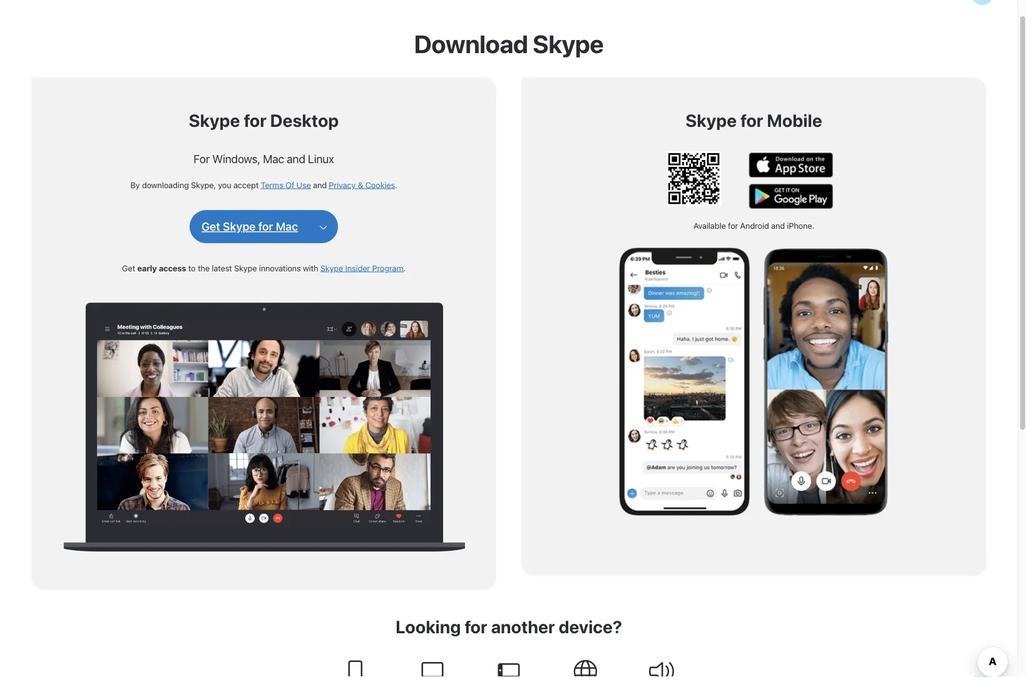 Task type: vqa. For each thing, say whether or not it's contained in the screenshot.
'Get Skype for Mac' link
yes



Task type: describe. For each thing, give the bounding box(es) containing it.
privacy & cookies link
[[329, 204, 395, 213]]

avatar image
[[971, 6, 994, 29]]

1 vertical spatial and
[[313, 204, 327, 213]]

another
[[491, 641, 555, 661]]

of
[[285, 204, 294, 213]]

device?
[[559, 641, 622, 661]]

windows,
[[212, 176, 260, 189]]

skype for desktop
[[189, 134, 339, 155]]

skype for mobile
[[686, 134, 822, 155]]

get it on google play image
[[749, 208, 833, 233]]

for for skype for desktop
[[244, 134, 267, 155]]

get skype for mac link
[[201, 243, 298, 258]]

privacy
[[329, 204, 356, 213]]

and for available for android and iphone.
[[771, 245, 785, 255]]

get skype for mac
[[201, 244, 298, 257]]

download
[[414, 53, 528, 82]]

you
[[218, 204, 231, 213]]

1 vertical spatial mac
[[276, 244, 298, 257]]

available
[[694, 245, 726, 255]]

desktop
[[270, 134, 339, 155]]

for for looking for another device?
[[465, 641, 487, 661]]

download skype
[[414, 53, 604, 82]]

skype on mobile device image
[[619, 268, 889, 543]]

accept
[[233, 204, 259, 213]]

use
[[296, 204, 311, 213]]

terms of use link
[[261, 204, 311, 213]]

get
[[201, 244, 220, 257]]

0 vertical spatial mac
[[263, 176, 284, 189]]

cookies
[[365, 204, 395, 213]]



Task type: locate. For each thing, give the bounding box(es) containing it.
looking for another device?
[[396, 641, 622, 661]]

skype
[[533, 53, 604, 82], [189, 134, 240, 155], [686, 134, 737, 155], [223, 244, 256, 257]]

for for skype for mobile
[[741, 134, 763, 155]]

download skype through qr code image
[[667, 175, 721, 230]]

mac down terms of use link
[[276, 244, 298, 257]]

linux
[[308, 176, 334, 189]]

2 vertical spatial and
[[771, 245, 785, 255]]

download on the appstore image
[[749, 177, 833, 201]]

downloading
[[142, 204, 189, 213]]

for
[[244, 134, 267, 155], [741, 134, 763, 155], [258, 244, 273, 257], [728, 245, 738, 255], [465, 641, 487, 661]]

for windows, mac and linux
[[194, 176, 334, 189]]

for
[[194, 176, 210, 189]]

1 horizontal spatial and
[[313, 204, 327, 213]]

2 horizontal spatial and
[[771, 245, 785, 255]]

and left 'linux'
[[287, 176, 305, 189]]

terms
[[261, 204, 283, 213]]

and right use
[[313, 204, 327, 213]]

for left android
[[728, 245, 738, 255]]

for for available for android and iphone.
[[728, 245, 738, 255]]

mac up terms
[[263, 176, 284, 189]]

0 vertical spatial and
[[287, 176, 305, 189]]

mac
[[263, 176, 284, 189], [276, 244, 298, 257]]

available for android and iphone.
[[694, 245, 814, 255]]

&
[[358, 204, 363, 213]]

mobile
[[767, 134, 822, 155]]

and for for windows, mac and linux
[[287, 176, 305, 189]]

for left the mobile
[[741, 134, 763, 155]]

for left another
[[465, 641, 487, 661]]

for inside get skype for mac link
[[258, 244, 273, 257]]

for up the for windows, mac and linux
[[244, 134, 267, 155]]

android
[[740, 245, 769, 255]]

looking
[[396, 641, 461, 661]]

0 horizontal spatial and
[[287, 176, 305, 189]]

skype,
[[191, 204, 216, 213]]

by
[[130, 204, 140, 213]]

iphone.
[[787, 245, 814, 255]]

for down by downloading skype, you accept terms of use and privacy & cookies
[[258, 244, 273, 257]]

and left iphone.
[[771, 245, 785, 255]]

and
[[287, 176, 305, 189], [313, 204, 327, 213], [771, 245, 785, 255]]

by downloading skype, you accept terms of use and privacy & cookies
[[130, 204, 395, 213]]



